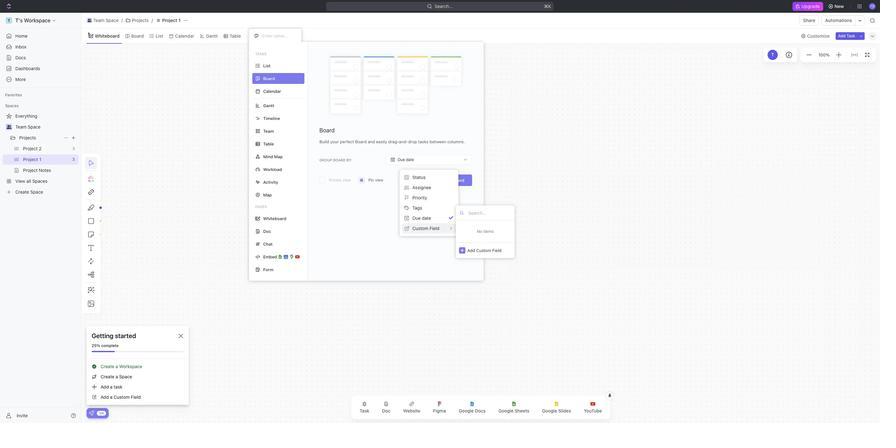 Task type: locate. For each thing, give the bounding box(es) containing it.
1 vertical spatial map
[[263, 193, 272, 198]]

0 vertical spatial due date
[[398, 158, 414, 162]]

0 horizontal spatial team space
[[15, 124, 41, 130]]

1 vertical spatial due date
[[413, 216, 431, 221]]

field
[[430, 226, 440, 231], [493, 248, 502, 253], [131, 395, 141, 401]]

docs link
[[3, 53, 79, 63]]

a left task
[[110, 385, 113, 390]]

a for custom
[[110, 395, 113, 401]]

upgrade link
[[793, 2, 824, 11]]

due date button
[[403, 214, 456, 224]]

1 vertical spatial create
[[101, 375, 114, 380]]

add custom field button
[[456, 243, 515, 259]]

0 vertical spatial create
[[101, 365, 114, 370]]

priority
[[413, 195, 428, 201]]

0 vertical spatial team space link
[[85, 17, 120, 24]]

add inside dropdown button
[[468, 248, 476, 253]]

task
[[847, 33, 856, 38], [360, 409, 370, 414]]

gantt left table link at the left of page
[[206, 33, 218, 39]]

list down view
[[263, 63, 271, 68]]

1 vertical spatial projects
[[19, 135, 36, 141]]

/
[[121, 18, 123, 23], [152, 18, 153, 23]]

1 horizontal spatial google
[[499, 409, 514, 414]]

add board
[[444, 178, 465, 183]]

home
[[15, 33, 28, 39]]

1 horizontal spatial whiteboard
[[263, 216, 287, 221]]

1 horizontal spatial due
[[413, 216, 421, 221]]

1 horizontal spatial field
[[430, 226, 440, 231]]

calendar
[[175, 33, 194, 39], [263, 89, 281, 94]]

custom field button
[[403, 224, 456, 234]]

1 horizontal spatial calendar
[[263, 89, 281, 94]]

upgrade
[[802, 4, 821, 9]]

0 horizontal spatial doc
[[263, 229, 271, 234]]

1 vertical spatial list
[[263, 63, 271, 68]]

0 vertical spatial date
[[406, 158, 414, 162]]

doc up chat
[[263, 229, 271, 234]]

0 vertical spatial field
[[430, 226, 440, 231]]

add
[[839, 33, 846, 38], [444, 178, 452, 183], [468, 248, 476, 253], [101, 385, 109, 390], [101, 395, 109, 401]]

0 horizontal spatial map
[[263, 193, 272, 198]]

1 / from the left
[[121, 18, 123, 23]]

1 horizontal spatial map
[[274, 154, 283, 159]]

field down items
[[493, 248, 502, 253]]

team
[[93, 18, 104, 23], [15, 124, 26, 130], [263, 129, 274, 134]]

add inside button
[[839, 33, 846, 38]]

team space
[[93, 18, 119, 23], [15, 124, 41, 130]]

1 horizontal spatial docs
[[475, 409, 486, 414]]

projects link
[[124, 17, 150, 24], [19, 133, 61, 143]]

create up create a space
[[101, 365, 114, 370]]

Search... text field
[[469, 208, 512, 218]]

0 horizontal spatial space
[[28, 124, 41, 130]]

whiteboard left board 'link' on the left top
[[95, 33, 120, 39]]

2 vertical spatial space
[[119, 375, 132, 380]]

0 vertical spatial doc
[[263, 229, 271, 234]]

1 vertical spatial date
[[422, 216, 431, 221]]

tags button
[[403, 203, 456, 214]]

projects inside tree
[[19, 135, 36, 141]]

0 horizontal spatial team
[[15, 124, 26, 130]]

custom down 'no items'
[[477, 248, 492, 253]]

doc
[[263, 229, 271, 234], [382, 409, 391, 414]]

new
[[835, 4, 845, 9]]

1 horizontal spatial team
[[93, 18, 104, 23]]

board inside 'link'
[[131, 33, 144, 39]]

activity
[[263, 180, 278, 185]]

2 horizontal spatial field
[[493, 248, 502, 253]]

google left sheets
[[499, 409, 514, 414]]

0 vertical spatial projects link
[[124, 17, 150, 24]]

map down activity
[[263, 193, 272, 198]]

table right gantt link
[[230, 33, 241, 39]]

date
[[406, 158, 414, 162], [422, 216, 431, 221]]

0 horizontal spatial projects link
[[19, 133, 61, 143]]

view button
[[249, 28, 270, 43]]

a for space
[[116, 375, 118, 380]]

tree containing team space
[[3, 111, 79, 198]]

gantt up the timeline
[[263, 103, 274, 108]]

Enter name... field
[[262, 33, 296, 39]]

due date inside dropdown button
[[398, 158, 414, 162]]

space
[[106, 18, 119, 23], [28, 124, 41, 130], [119, 375, 132, 380]]

1 create from the top
[[101, 365, 114, 370]]

0 vertical spatial table
[[230, 33, 241, 39]]

1 vertical spatial team space
[[15, 124, 41, 130]]

date inside due date dropdown button
[[406, 158, 414, 162]]

spaces
[[5, 104, 19, 108]]

google sheets
[[499, 409, 530, 414]]

started
[[115, 333, 136, 340]]

getting
[[92, 333, 114, 340]]

0 horizontal spatial custom
[[114, 395, 130, 401]]

create up add a task
[[101, 375, 114, 380]]

task down automations button
[[847, 33, 856, 38]]

add task button
[[836, 32, 859, 40]]

0 vertical spatial projects
[[132, 18, 149, 23]]

team right user group icon
[[93, 18, 104, 23]]

team right user group image
[[15, 124, 26, 130]]

docs inside button
[[475, 409, 486, 414]]

1 vertical spatial due
[[413, 216, 421, 221]]

a up task
[[116, 375, 118, 380]]

google right figma
[[459, 409, 474, 414]]

2 create from the top
[[101, 375, 114, 380]]

0 horizontal spatial field
[[131, 395, 141, 401]]

no items
[[477, 229, 494, 234]]

0 horizontal spatial list
[[156, 33, 163, 39]]

1 vertical spatial team space link
[[15, 122, 77, 132]]

due date up status
[[398, 158, 414, 162]]

1 horizontal spatial /
[[152, 18, 153, 23]]

1/4
[[99, 412, 104, 416]]

0 vertical spatial due
[[398, 158, 405, 162]]

calendar up the timeline
[[263, 89, 281, 94]]

0 vertical spatial team space
[[93, 18, 119, 23]]

1 vertical spatial doc
[[382, 409, 391, 414]]

due inside button
[[413, 216, 421, 221]]

complete
[[101, 344, 119, 349]]

0 horizontal spatial /
[[121, 18, 123, 23]]

custom down task
[[114, 395, 130, 401]]

a down add a task
[[110, 395, 113, 401]]

google inside button
[[499, 409, 514, 414]]

create
[[101, 365, 114, 370], [101, 375, 114, 380]]

1 horizontal spatial board
[[320, 127, 335, 134]]

date up custom field
[[422, 216, 431, 221]]

2 horizontal spatial custom
[[477, 248, 492, 253]]

0 vertical spatial docs
[[15, 55, 26, 60]]

team space right user group image
[[15, 124, 41, 130]]

date for due date button at the bottom of the page
[[422, 216, 431, 221]]

doc right the task button
[[382, 409, 391, 414]]

due date inside button
[[413, 216, 431, 221]]

space right user group image
[[28, 124, 41, 130]]

field down due date button at the bottom of the page
[[430, 226, 440, 231]]

tree
[[3, 111, 79, 198]]

whiteboard link
[[94, 31, 120, 40]]

a up create a space
[[116, 365, 118, 370]]

2 horizontal spatial google
[[543, 409, 558, 414]]

google slides button
[[537, 398, 577, 418]]

1 google from the left
[[459, 409, 474, 414]]

0 horizontal spatial gantt
[[206, 33, 218, 39]]

board
[[131, 33, 144, 39], [320, 127, 335, 134], [453, 178, 465, 183]]

google docs
[[459, 409, 486, 414]]

new button
[[826, 1, 849, 12]]

0 horizontal spatial google
[[459, 409, 474, 414]]

0 vertical spatial map
[[274, 154, 283, 159]]

share
[[804, 18, 816, 23]]

2 google from the left
[[499, 409, 514, 414]]

field down create a space
[[131, 395, 141, 401]]

team space link
[[85, 17, 120, 24], [15, 122, 77, 132]]

100% button
[[818, 51, 832, 59]]

1 vertical spatial docs
[[475, 409, 486, 414]]

team inside tree
[[15, 124, 26, 130]]

google docs button
[[454, 398, 491, 418]]

assignee button
[[403, 183, 456, 193]]

0 horizontal spatial board
[[131, 33, 144, 39]]

25% complete
[[92, 344, 119, 349]]

0 horizontal spatial due
[[398, 158, 405, 162]]

date inside due date button
[[422, 216, 431, 221]]

google for google docs
[[459, 409, 474, 414]]

team space up whiteboard link
[[93, 18, 119, 23]]

1 vertical spatial space
[[28, 124, 41, 130]]

list link
[[155, 31, 163, 40]]

date up status
[[406, 158, 414, 162]]

0 horizontal spatial date
[[406, 158, 414, 162]]

1 vertical spatial whiteboard
[[263, 216, 287, 221]]

1 horizontal spatial date
[[422, 216, 431, 221]]

google
[[459, 409, 474, 414], [499, 409, 514, 414], [543, 409, 558, 414]]

0 horizontal spatial calendar
[[175, 33, 194, 39]]

1 horizontal spatial doc
[[382, 409, 391, 414]]

space down create a workspace
[[119, 375, 132, 380]]

map right mind
[[274, 154, 283, 159]]

customize
[[808, 33, 830, 39]]

whiteboard up chat
[[263, 216, 287, 221]]

status
[[413, 175, 426, 180]]

due inside dropdown button
[[398, 158, 405, 162]]

by:
[[347, 158, 353, 162]]

task left the doc button
[[360, 409, 370, 414]]

due date
[[398, 158, 414, 162], [413, 216, 431, 221]]

projects
[[132, 18, 149, 23], [19, 135, 36, 141]]

0 vertical spatial task
[[847, 33, 856, 38]]

website
[[404, 409, 421, 414]]

0 vertical spatial custom
[[413, 226, 429, 231]]

table
[[230, 33, 241, 39], [263, 141, 274, 147]]

0 vertical spatial whiteboard
[[95, 33, 120, 39]]

3 google from the left
[[543, 409, 558, 414]]

create for create a workspace
[[101, 365, 114, 370]]

table up mind
[[263, 141, 274, 147]]

2 vertical spatial board
[[453, 178, 465, 183]]

onboarding checklist button element
[[89, 412, 94, 417]]

custom down due date button at the bottom of the page
[[413, 226, 429, 231]]

0 horizontal spatial docs
[[15, 55, 26, 60]]

due date button
[[386, 155, 473, 165]]

0 vertical spatial space
[[106, 18, 119, 23]]

0 horizontal spatial projects
[[19, 135, 36, 141]]

google left slides
[[543, 409, 558, 414]]

0 horizontal spatial whiteboard
[[95, 33, 120, 39]]

1 horizontal spatial space
[[106, 18, 119, 23]]

team down the timeline
[[263, 129, 274, 134]]

0 vertical spatial gantt
[[206, 33, 218, 39]]

0 horizontal spatial team space link
[[15, 122, 77, 132]]

2 vertical spatial custom
[[114, 395, 130, 401]]

0 vertical spatial list
[[156, 33, 163, 39]]

space up whiteboard link
[[106, 18, 119, 23]]

1 vertical spatial custom
[[477, 248, 492, 253]]

list down project 1 link
[[156, 33, 163, 39]]

create a space
[[101, 375, 132, 380]]

calendar down 1 at the left top
[[175, 33, 194, 39]]

0 horizontal spatial table
[[230, 33, 241, 39]]

custom field
[[413, 226, 440, 231]]

2 vertical spatial field
[[131, 395, 141, 401]]

due date up custom field
[[413, 216, 431, 221]]

0 horizontal spatial task
[[360, 409, 370, 414]]

form
[[263, 267, 274, 273]]

gantt
[[206, 33, 218, 39], [263, 103, 274, 108]]

1 horizontal spatial table
[[263, 141, 274, 147]]

priority button
[[403, 193, 456, 203]]

0 vertical spatial board
[[131, 33, 144, 39]]

team space inside sidebar 'navigation'
[[15, 124, 41, 130]]

1 horizontal spatial gantt
[[263, 103, 274, 108]]

1 vertical spatial gantt
[[263, 103, 274, 108]]

a
[[116, 365, 118, 370], [116, 375, 118, 380], [110, 385, 113, 390], [110, 395, 113, 401]]



Task type: describe. For each thing, give the bounding box(es) containing it.
⌘k
[[545, 4, 552, 9]]

2 horizontal spatial space
[[119, 375, 132, 380]]

due for due date button at the bottom of the page
[[413, 216, 421, 221]]

sheets
[[515, 409, 530, 414]]

embed
[[263, 255, 277, 260]]

add a task
[[101, 385, 122, 390]]

task
[[114, 385, 122, 390]]

0 vertical spatial calendar
[[175, 33, 194, 39]]

25%
[[92, 344, 100, 349]]

inbox link
[[3, 42, 79, 52]]

automations
[[826, 18, 853, 23]]

website button
[[399, 398, 426, 418]]

1 vertical spatial task
[[360, 409, 370, 414]]

mind map
[[263, 154, 283, 159]]

youtube button
[[579, 398, 608, 418]]

docs inside sidebar 'navigation'
[[15, 55, 26, 60]]

timeline
[[263, 116, 280, 121]]

slides
[[559, 409, 572, 414]]

home link
[[3, 31, 79, 41]]

google for google sheets
[[499, 409, 514, 414]]

doc inside button
[[382, 409, 391, 414]]

1 vertical spatial field
[[493, 248, 502, 253]]

group
[[320, 158, 332, 162]]

date for due date dropdown button
[[406, 158, 414, 162]]

board
[[333, 158, 346, 162]]

no
[[477, 229, 483, 234]]

project 1
[[162, 18, 181, 23]]

view
[[257, 33, 268, 39]]

sidebar navigation
[[0, 13, 82, 424]]

task button
[[355, 398, 375, 418]]

2 horizontal spatial team
[[263, 129, 274, 134]]

user group image
[[88, 19, 92, 22]]

getting started
[[92, 333, 136, 340]]

share button
[[800, 15, 820, 26]]

create a workspace
[[101, 365, 142, 370]]

1 horizontal spatial custom
[[413, 226, 429, 231]]

due date for due date dropdown button
[[398, 158, 414, 162]]

favorites button
[[3, 91, 25, 99]]

figma button
[[428, 398, 452, 418]]

view button
[[249, 31, 270, 40]]

status button
[[403, 173, 456, 183]]

add a custom field
[[101, 395, 141, 401]]

gantt link
[[205, 31, 218, 40]]

mind
[[263, 154, 273, 159]]

1 horizontal spatial task
[[847, 33, 856, 38]]

items
[[484, 229, 494, 234]]

workspace
[[119, 365, 142, 370]]

a for workspace
[[116, 365, 118, 370]]

workload
[[263, 167, 282, 172]]

tree inside sidebar 'navigation'
[[3, 111, 79, 198]]

dashboards link
[[3, 64, 79, 74]]

google slides
[[543, 409, 572, 414]]

add for add a task
[[101, 385, 109, 390]]

customize button
[[800, 31, 832, 40]]

add for add task
[[839, 33, 846, 38]]

close image
[[179, 334, 183, 339]]

figma
[[434, 409, 446, 414]]

1 vertical spatial calendar
[[263, 89, 281, 94]]

table link
[[228, 31, 241, 40]]

2 / from the left
[[152, 18, 153, 23]]

google for google slides
[[543, 409, 558, 414]]

space inside tree
[[28, 124, 41, 130]]

add task
[[839, 33, 856, 38]]

onboarding checklist button image
[[89, 412, 94, 417]]

favorites
[[5, 93, 22, 98]]

t
[[772, 52, 775, 57]]

1 horizontal spatial list
[[263, 63, 271, 68]]

1 vertical spatial projects link
[[19, 133, 61, 143]]

add for add board
[[444, 178, 452, 183]]

board link
[[130, 31, 144, 40]]

dashboards
[[15, 66, 40, 71]]

due for due date dropdown button
[[398, 158, 405, 162]]

1
[[179, 18, 181, 23]]

add custom field
[[468, 248, 502, 253]]

add for add custom field
[[468, 248, 476, 253]]

user group image
[[7, 125, 11, 129]]

project 1 link
[[154, 17, 182, 24]]

create for create a space
[[101, 375, 114, 380]]

automations button
[[823, 16, 856, 25]]

project
[[162, 18, 177, 23]]

group board by:
[[320, 158, 353, 162]]

a for task
[[110, 385, 113, 390]]

doc button
[[377, 398, 396, 418]]

add for add a custom field
[[101, 395, 109, 401]]

calendar link
[[174, 31, 194, 40]]

inbox
[[15, 44, 27, 50]]

google sheets button
[[494, 398, 535, 418]]

search...
[[435, 4, 453, 9]]

invite
[[17, 414, 28, 419]]

100%
[[819, 52, 830, 57]]

1 horizontal spatial team space
[[93, 18, 119, 23]]

1 horizontal spatial team space link
[[85, 17, 120, 24]]

1 horizontal spatial projects link
[[124, 17, 150, 24]]

1 horizontal spatial projects
[[132, 18, 149, 23]]

due date for due date button at the bottom of the page
[[413, 216, 431, 221]]

2 horizontal spatial board
[[453, 178, 465, 183]]

1 vertical spatial table
[[263, 141, 274, 147]]

assignee
[[413, 185, 432, 191]]

tags
[[413, 206, 423, 211]]

youtube
[[584, 409, 602, 414]]

chat
[[263, 242, 273, 247]]

1 vertical spatial board
[[320, 127, 335, 134]]

team space link inside tree
[[15, 122, 77, 132]]



Task type: vqa. For each thing, say whether or not it's contained in the screenshot.
rightmost Field
yes



